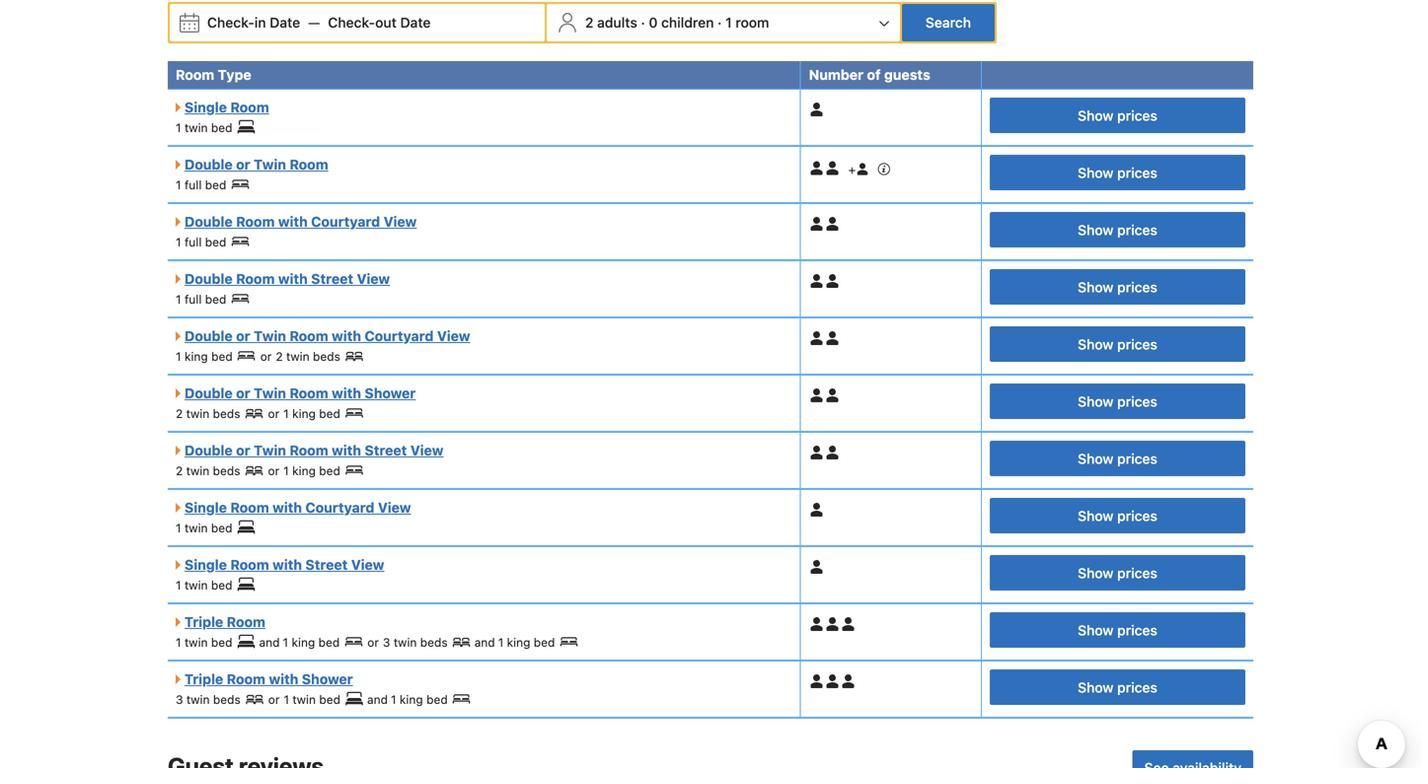 Task type: describe. For each thing, give the bounding box(es) containing it.
show for single room
[[1078, 108, 1114, 124]]

show for single room with courtyard view
[[1078, 508, 1114, 525]]

show for triple room
[[1078, 623, 1114, 639]]

double or twin room link
[[176, 156, 328, 173]]

courtyard for double room with courtyard view
[[311, 214, 380, 230]]

1 vertical spatial courtyard
[[365, 328, 434, 344]]

room down double room with courtyard view link
[[236, 271, 275, 287]]

show prices button for double or twin room
[[990, 155, 1246, 190]]

show for double room with courtyard view
[[1078, 222, 1114, 238]]

show for triple room with shower
[[1078, 680, 1114, 696]]

check-in date button
[[199, 5, 308, 40]]

double for double room with courtyard view
[[185, 214, 233, 230]]

street for double room with street view
[[311, 271, 353, 287]]

1 full bed for double room with street view
[[176, 293, 226, 306]]

guest reviews element
[[168, 751, 1125, 769]]

children
[[661, 14, 714, 31]]

double for double or twin room with courtyard view
[[185, 328, 233, 344]]

beds for double or twin room with shower
[[213, 407, 240, 421]]

single room with street view link
[[176, 557, 384, 573]]

show prices for triple room
[[1078, 623, 1158, 639]]

twin for double or twin room with courtyard view
[[254, 328, 286, 344]]

1 horizontal spatial 3
[[383, 636, 390, 650]]

double room with street view link
[[176, 271, 390, 287]]

show prices button for single room with street view
[[990, 556, 1246, 591]]

single room with courtyard view link
[[176, 500, 411, 516]]

show for double or twin room with street view
[[1078, 451, 1114, 467]]

full for double or twin room
[[184, 178, 202, 192]]

2 twin beds for double or twin room with shower
[[176, 407, 240, 421]]

prices for double or twin room with shower
[[1117, 394, 1158, 410]]

twin for double or twin room with street view
[[254, 443, 286, 459]]

double or twin room with courtyard view link
[[176, 328, 470, 344]]

in
[[254, 14, 266, 31]]

room left the type
[[176, 67, 214, 83]]

show for double or twin room with shower
[[1078, 394, 1114, 410]]

double room with courtyard view link
[[176, 214, 417, 230]]

room up triple room
[[230, 557, 269, 573]]

single room
[[185, 99, 269, 115]]

2 horizontal spatial and
[[474, 636, 495, 650]]

triple room
[[185, 614, 265, 631]]

show prices button for double or twin room with courtyard view
[[990, 327, 1246, 362]]

0
[[649, 14, 658, 31]]

0 vertical spatial shower
[[365, 385, 416, 402]]

double or twin room with courtyard view
[[185, 328, 470, 344]]

show prices button for triple room with shower
[[990, 670, 1246, 706]]

double or twin room with street view
[[185, 443, 444, 459]]

courtyard for single room with courtyard view
[[305, 500, 374, 516]]

adults
[[597, 14, 637, 31]]

single for single room
[[185, 99, 227, 115]]

show prices button for single room
[[990, 98, 1246, 133]]

full for double room with street view
[[184, 293, 202, 306]]

street for single room with street view
[[305, 557, 348, 573]]

search button
[[902, 4, 995, 41]]

triple room link
[[176, 614, 265, 631]]

show prices button for single room with courtyard view
[[990, 498, 1246, 534]]

twin for double or twin room
[[254, 156, 286, 173]]

prices for single room with courtyard view
[[1117, 508, 1158, 525]]

1 twin bed for single room
[[176, 121, 232, 135]]

prices for double room with street view
[[1117, 279, 1158, 296]]

double room with courtyard view
[[185, 214, 417, 230]]

0 vertical spatial 2 twin beds
[[276, 350, 340, 364]]

room up the triple room with shower link at the bottom of page
[[227, 614, 265, 631]]

room type
[[176, 67, 251, 83]]

prices for triple room
[[1117, 623, 1158, 639]]

2 adults, 1 child element
[[809, 155, 891, 176]]

twin for double or twin room with shower
[[254, 385, 286, 402]]

type
[[218, 67, 251, 83]]

show prices button for double room with courtyard view
[[990, 212, 1246, 248]]

1 twin bed for single room with courtyard view
[[176, 522, 232, 535]]

show prices for double or twin room
[[1078, 165, 1158, 181]]

prices for double room with courtyard view
[[1117, 222, 1158, 238]]

1 · from the left
[[641, 14, 645, 31]]

show prices button for double or twin room with shower
[[990, 384, 1246, 419]]

number
[[809, 67, 864, 83]]

1 vertical spatial street
[[365, 443, 407, 459]]

show prices for double or twin room with street view
[[1078, 451, 1158, 467]]

room up single room with street view link
[[230, 500, 269, 516]]

room down the type
[[230, 99, 269, 115]]

prices for double or twin room with courtyard view
[[1117, 337, 1158, 353]]

0 horizontal spatial 3
[[176, 693, 183, 707]]

1 check- from the left
[[207, 14, 254, 31]]

double for double or twin room
[[185, 156, 233, 173]]

2 inside dropdown button
[[585, 14, 594, 31]]

0 horizontal spatial and
[[259, 636, 280, 650]]

beds for double or twin room with street view
[[213, 464, 240, 478]]

double room with street view
[[185, 271, 390, 287]]

2 · from the left
[[718, 14, 722, 31]]

view for single room with courtyard view
[[378, 500, 411, 516]]

prices for single room
[[1117, 108, 1158, 124]]

show prices for double room with street view
[[1078, 279, 1158, 296]]

1 twin bed for single room with street view
[[176, 579, 232, 593]]

single for single room with street view
[[185, 557, 227, 573]]

show prices for single room with courtyard view
[[1078, 508, 1158, 525]]

show prices for triple room with shower
[[1078, 680, 1158, 696]]

view for double room with street view
[[357, 271, 390, 287]]

show for double or twin room
[[1078, 165, 1114, 181]]



Task type: locate. For each thing, give the bounding box(es) containing it.
2 vertical spatial full
[[184, 293, 202, 306]]

double or twin room with street view link
[[176, 443, 444, 459]]

1 full bed for double or twin room
[[176, 178, 226, 192]]

3 show prices from the top
[[1078, 222, 1158, 238]]

prices for single room with street view
[[1117, 566, 1158, 582]]

twin up double room with courtyard view link
[[254, 156, 286, 173]]

room
[[176, 67, 214, 83], [230, 99, 269, 115], [290, 156, 328, 173], [236, 214, 275, 230], [236, 271, 275, 287], [290, 328, 328, 344], [290, 385, 328, 402], [290, 443, 328, 459], [230, 500, 269, 516], [230, 557, 269, 573], [227, 614, 265, 631], [227, 672, 265, 688]]

2 1 full bed from the top
[[176, 235, 226, 249]]

1 king bed
[[176, 350, 233, 364], [283, 407, 340, 421], [283, 464, 340, 478], [283, 636, 340, 650], [498, 636, 555, 650], [391, 693, 448, 707]]

2 triple from the top
[[185, 672, 223, 688]]

0 horizontal spatial date
[[270, 14, 300, 31]]

double for double or twin room with shower
[[185, 385, 233, 402]]

1 horizontal spatial shower
[[365, 385, 416, 402]]

1 twin bed down single room link
[[176, 121, 232, 135]]

2 vertical spatial 1 full bed
[[176, 293, 226, 306]]

6 show prices button from the top
[[990, 384, 1246, 419]]

date right out
[[400, 14, 431, 31]]

triple for triple room
[[185, 614, 223, 631]]

out
[[375, 14, 397, 31]]

single
[[185, 99, 227, 115], [185, 500, 227, 516], [185, 557, 227, 573]]

check- up the type
[[207, 14, 254, 31]]

check-
[[207, 14, 254, 31], [328, 14, 375, 31]]

2 check- from the left
[[328, 14, 375, 31]]

2 twin beds up single room with courtyard view link
[[176, 464, 240, 478]]

2
[[585, 14, 594, 31], [276, 350, 283, 364], [176, 407, 183, 421], [176, 464, 183, 478]]

1 show from the top
[[1078, 108, 1114, 124]]

0 vertical spatial single
[[185, 99, 227, 115]]

3 twin beds
[[383, 636, 448, 650], [176, 693, 241, 707]]

1 full bed down "double or twin room" "link"
[[176, 178, 226, 192]]

3 prices from the top
[[1117, 222, 1158, 238]]

4 prices from the top
[[1117, 279, 1158, 296]]

1 triple from the top
[[185, 614, 223, 631]]

show prices for single room
[[1078, 108, 1158, 124]]

0 vertical spatial triple
[[185, 614, 223, 631]]

shower
[[365, 385, 416, 402], [302, 672, 353, 688]]

room down triple room
[[227, 672, 265, 688]]

9 show from the top
[[1078, 566, 1114, 582]]

room down "double or twin room"
[[236, 214, 275, 230]]

1 twin from the top
[[254, 156, 286, 173]]

3 1 full bed from the top
[[176, 293, 226, 306]]

9 prices from the top
[[1117, 566, 1158, 582]]

full for double room with courtyard view
[[184, 235, 202, 249]]

2 show from the top
[[1078, 165, 1114, 181]]

beds for triple room with shower
[[213, 693, 241, 707]]

4 twin from the top
[[254, 443, 286, 459]]

triple room with shower link
[[176, 672, 353, 688]]

double or twin room
[[185, 156, 328, 173]]

7 show prices from the top
[[1078, 451, 1158, 467]]

full
[[184, 178, 202, 192], [184, 235, 202, 249], [184, 293, 202, 306]]

2 show prices button from the top
[[990, 155, 1246, 190]]

0 vertical spatial 3 twin beds
[[383, 636, 448, 650]]

1 full bed for double room with courtyard view
[[176, 235, 226, 249]]

3 twin from the top
[[254, 385, 286, 402]]

3 double from the top
[[185, 271, 233, 287]]

0 vertical spatial 1 full bed
[[176, 178, 226, 192]]

8 show from the top
[[1078, 508, 1114, 525]]

10 show prices from the top
[[1078, 623, 1158, 639]]

twin up double or twin room with street view link
[[254, 385, 286, 402]]

courtyard
[[311, 214, 380, 230], [365, 328, 434, 344], [305, 500, 374, 516]]

single up triple room 'link'
[[185, 557, 227, 573]]

full down "double or twin room" "link"
[[184, 178, 202, 192]]

show prices
[[1078, 108, 1158, 124], [1078, 165, 1158, 181], [1078, 222, 1158, 238], [1078, 279, 1158, 296], [1078, 337, 1158, 353], [1078, 394, 1158, 410], [1078, 451, 1158, 467], [1078, 508, 1158, 525], [1078, 566, 1158, 582], [1078, 623, 1158, 639], [1078, 680, 1158, 696]]

room up double or twin room with street view link
[[290, 385, 328, 402]]

1 vertical spatial 2 twin beds
[[176, 407, 240, 421]]

1 vertical spatial 3
[[176, 693, 183, 707]]

triple
[[185, 614, 223, 631], [185, 672, 223, 688]]

2 vertical spatial 2 twin beds
[[176, 464, 240, 478]]

show for single room with street view
[[1078, 566, 1114, 582]]

check-out date button
[[320, 5, 439, 40]]

room up double room with courtyard view
[[290, 156, 328, 173]]

5 double from the top
[[185, 385, 233, 402]]

2 adults · 0 children · 1 room button
[[549, 4, 898, 41]]

0 horizontal spatial ·
[[641, 14, 645, 31]]

triple down triple room 'link'
[[185, 672, 223, 688]]

2 twin beds down double or twin room with courtyard view link on the top left of the page
[[276, 350, 340, 364]]

1 horizontal spatial check-
[[328, 14, 375, 31]]

single up single room with street view link
[[185, 500, 227, 516]]

search
[[926, 14, 971, 31]]

show prices button for triple room
[[990, 613, 1246, 648]]

full up 'double room with street view' link
[[184, 235, 202, 249]]

1 horizontal spatial ·
[[718, 14, 722, 31]]

double for double or twin room with street view
[[185, 443, 233, 459]]

1 inside dropdown button
[[725, 14, 732, 31]]

6 double from the top
[[185, 443, 233, 459]]

single room with street view
[[185, 557, 384, 573]]

1 date from the left
[[270, 14, 300, 31]]

1 twin bed down triple room 'link'
[[176, 636, 232, 650]]

0 vertical spatial 3
[[383, 636, 390, 650]]

with
[[278, 214, 308, 230], [278, 271, 308, 287], [332, 328, 361, 344], [332, 385, 361, 402], [332, 443, 361, 459], [273, 500, 302, 516], [273, 557, 302, 573], [269, 672, 298, 688]]

4 double from the top
[[185, 328, 233, 344]]

prices for triple room with shower
[[1117, 680, 1158, 696]]

double
[[185, 156, 233, 173], [185, 214, 233, 230], [185, 271, 233, 287], [185, 328, 233, 344], [185, 385, 233, 402], [185, 443, 233, 459]]

1 full from the top
[[184, 178, 202, 192]]

single down room type
[[185, 99, 227, 115]]

5 show from the top
[[1078, 337, 1114, 353]]

twin
[[184, 121, 208, 135], [286, 350, 310, 364], [186, 407, 209, 421], [186, 464, 209, 478], [184, 522, 208, 535], [184, 579, 208, 593], [184, 636, 208, 650], [394, 636, 417, 650], [186, 693, 210, 707], [293, 693, 316, 707]]

prices
[[1117, 108, 1158, 124], [1117, 165, 1158, 181], [1117, 222, 1158, 238], [1117, 279, 1158, 296], [1117, 337, 1158, 353], [1117, 394, 1158, 410], [1117, 451, 1158, 467], [1117, 508, 1158, 525], [1117, 566, 1158, 582], [1117, 623, 1158, 639], [1117, 680, 1158, 696]]

2 vertical spatial courtyard
[[305, 500, 374, 516]]

1
[[725, 14, 732, 31], [176, 121, 181, 135], [176, 178, 181, 192], [176, 235, 181, 249], [176, 293, 181, 306], [176, 350, 181, 364], [283, 407, 289, 421], [283, 464, 289, 478], [176, 522, 181, 535], [176, 579, 181, 593], [176, 636, 181, 650], [283, 636, 288, 650], [498, 636, 504, 650], [284, 693, 289, 707], [391, 693, 396, 707]]

triple room with shower
[[185, 672, 353, 688]]

prices for double or twin room
[[1117, 165, 1158, 181]]

1 double from the top
[[185, 156, 233, 173]]

6 show prices from the top
[[1078, 394, 1158, 410]]

+
[[848, 163, 856, 176]]

number of guests
[[809, 67, 931, 83]]

single room link
[[176, 99, 269, 115]]

triple for triple room with shower
[[185, 672, 223, 688]]

0 horizontal spatial shower
[[302, 672, 353, 688]]

5 show prices from the top
[[1078, 337, 1158, 353]]

2 prices from the top
[[1117, 165, 1158, 181]]

2 single from the top
[[185, 500, 227, 516]]

1 vertical spatial single
[[185, 500, 227, 516]]

1 full bed down 'double room with street view' link
[[176, 293, 226, 306]]

7 show from the top
[[1078, 451, 1114, 467]]

2 twin from the top
[[254, 328, 286, 344]]

of
[[867, 67, 881, 83]]

7 show prices button from the top
[[990, 441, 1246, 477]]

show prices for double or twin room with courtyard view
[[1078, 337, 1158, 353]]

single for single room with courtyard view
[[185, 500, 227, 516]]

1 single from the top
[[185, 99, 227, 115]]

0 horizontal spatial check-
[[207, 14, 254, 31]]

or
[[236, 156, 250, 173], [236, 328, 250, 344], [260, 350, 272, 364], [236, 385, 250, 402], [268, 407, 279, 421], [236, 443, 250, 459], [268, 464, 279, 478], [367, 636, 379, 650], [268, 693, 280, 707]]

3 show from the top
[[1078, 222, 1114, 238]]

1 full bed
[[176, 178, 226, 192], [176, 235, 226, 249], [176, 293, 226, 306]]

check- right —
[[328, 14, 375, 31]]

show prices button for double or twin room with street view
[[990, 441, 1246, 477]]

4 show prices button from the top
[[990, 269, 1246, 305]]

view for double room with courtyard view
[[384, 214, 417, 230]]

twin up single room with courtyard view link
[[254, 443, 286, 459]]

and
[[259, 636, 280, 650], [474, 636, 495, 650], [367, 693, 388, 707]]

view for single room with street view
[[351, 557, 384, 573]]

11 show from the top
[[1078, 680, 1114, 696]]

twin
[[254, 156, 286, 173], [254, 328, 286, 344], [254, 385, 286, 402], [254, 443, 286, 459]]

2 show prices from the top
[[1078, 165, 1158, 181]]

1 1 full bed from the top
[[176, 178, 226, 192]]

1 twin bed down the 'triple room with shower'
[[284, 693, 340, 707]]

1 vertical spatial triple
[[185, 672, 223, 688]]

room down double or twin room with shower
[[290, 443, 328, 459]]

10 show from the top
[[1078, 623, 1114, 639]]

10 prices from the top
[[1117, 623, 1158, 639]]

8 show prices from the top
[[1078, 508, 1158, 525]]

double or twin room with shower link
[[176, 385, 416, 402]]

4 show from the top
[[1078, 279, 1114, 296]]

·
[[641, 14, 645, 31], [718, 14, 722, 31]]

1 twin bed
[[176, 121, 232, 135], [176, 522, 232, 535], [176, 579, 232, 593], [176, 636, 232, 650], [284, 693, 340, 707]]

1 vertical spatial 3 twin beds
[[176, 693, 241, 707]]

1 show prices button from the top
[[990, 98, 1246, 133]]

1 vertical spatial full
[[184, 235, 202, 249]]

1 horizontal spatial date
[[400, 14, 431, 31]]

· left 0
[[641, 14, 645, 31]]

1 vertical spatial 1 full bed
[[176, 235, 226, 249]]

8 show prices button from the top
[[990, 498, 1246, 534]]

2 full from the top
[[184, 235, 202, 249]]

0 vertical spatial street
[[311, 271, 353, 287]]

3 single from the top
[[185, 557, 227, 573]]

9 show prices from the top
[[1078, 566, 1158, 582]]

bed
[[211, 121, 232, 135], [205, 178, 226, 192], [205, 235, 226, 249], [205, 293, 226, 306], [211, 350, 233, 364], [319, 407, 340, 421], [319, 464, 340, 478], [211, 522, 232, 535], [211, 579, 232, 593], [211, 636, 232, 650], [318, 636, 340, 650], [534, 636, 555, 650], [319, 693, 340, 707], [426, 693, 448, 707]]

show
[[1078, 108, 1114, 124], [1078, 165, 1114, 181], [1078, 222, 1114, 238], [1078, 279, 1114, 296], [1078, 337, 1114, 353], [1078, 394, 1114, 410], [1078, 451, 1114, 467], [1078, 508, 1114, 525], [1078, 566, 1114, 582], [1078, 623, 1114, 639], [1078, 680, 1114, 696]]

11 show prices button from the top
[[990, 670, 1246, 706]]

1 twin bed up single room with street view link
[[176, 522, 232, 535]]

prices for double or twin room with street view
[[1117, 451, 1158, 467]]

show prices for double room with courtyard view
[[1078, 222, 1158, 238]]

0 vertical spatial full
[[184, 178, 202, 192]]

4 show prices from the top
[[1078, 279, 1158, 296]]

street
[[311, 271, 353, 287], [365, 443, 407, 459], [305, 557, 348, 573]]

room up double or twin room with shower
[[290, 328, 328, 344]]

7 prices from the top
[[1117, 451, 1158, 467]]

2 twin beds
[[276, 350, 340, 364], [176, 407, 240, 421], [176, 464, 240, 478]]

3 full from the top
[[184, 293, 202, 306]]

king
[[184, 350, 208, 364], [292, 407, 316, 421], [292, 464, 316, 478], [292, 636, 315, 650], [507, 636, 530, 650], [400, 693, 423, 707]]

show for double or twin room with courtyard view
[[1078, 337, 1114, 353]]

1 prices from the top
[[1117, 108, 1158, 124]]

twin down 'double room with street view' link
[[254, 328, 286, 344]]

1 show prices from the top
[[1078, 108, 1158, 124]]

full down 'double room with street view' link
[[184, 293, 202, 306]]

· right "children"
[[718, 14, 722, 31]]

show prices button for double room with street view
[[990, 269, 1246, 305]]

view
[[384, 214, 417, 230], [357, 271, 390, 287], [437, 328, 470, 344], [410, 443, 444, 459], [378, 500, 411, 516], [351, 557, 384, 573]]

5 show prices button from the top
[[990, 327, 1246, 362]]

show for double room with street view
[[1078, 279, 1114, 296]]

6 prices from the top
[[1117, 394, 1158, 410]]

—
[[308, 14, 320, 31]]

single room with courtyard view
[[185, 500, 411, 516]]

3
[[383, 636, 390, 650], [176, 693, 183, 707]]

double or twin room with shower
[[185, 385, 416, 402]]

9 show prices button from the top
[[990, 556, 1246, 591]]

check-in date — check-out date
[[207, 14, 431, 31]]

3 show prices button from the top
[[990, 212, 1246, 248]]

2 vertical spatial single
[[185, 557, 227, 573]]

10 show prices button from the top
[[990, 613, 1246, 648]]

beds
[[313, 350, 340, 364], [213, 407, 240, 421], [213, 464, 240, 478], [420, 636, 448, 650], [213, 693, 241, 707]]

11 prices from the top
[[1117, 680, 1158, 696]]

show prices for single room with street view
[[1078, 566, 1158, 582]]

0 horizontal spatial 3 twin beds
[[176, 693, 241, 707]]

2 date from the left
[[400, 14, 431, 31]]

1 horizontal spatial and
[[367, 693, 388, 707]]

11 show prices from the top
[[1078, 680, 1158, 696]]

double for double room with street view
[[185, 271, 233, 287]]

8 prices from the top
[[1117, 508, 1158, 525]]

0 vertical spatial courtyard
[[311, 214, 380, 230]]

1 twin bed up triple room 'link'
[[176, 579, 232, 593]]

1 horizontal spatial 3 twin beds
[[383, 636, 448, 650]]

5 prices from the top
[[1117, 337, 1158, 353]]

guests
[[884, 67, 931, 83]]

date
[[270, 14, 300, 31], [400, 14, 431, 31]]

2 double from the top
[[185, 214, 233, 230]]

2 twin beds for double or twin room with street view
[[176, 464, 240, 478]]

show prices for double or twin room with shower
[[1078, 394, 1158, 410]]

triple up the triple room with shower link at the bottom of page
[[185, 614, 223, 631]]

room
[[736, 14, 769, 31]]

date right in
[[270, 14, 300, 31]]

2 twin beds down double or twin room with shower link
[[176, 407, 240, 421]]

1 full bed up 'double room with street view' link
[[176, 235, 226, 249]]

6 show from the top
[[1078, 394, 1114, 410]]

1 vertical spatial shower
[[302, 672, 353, 688]]

2 vertical spatial street
[[305, 557, 348, 573]]

2 adults · 0 children · 1 room
[[585, 14, 769, 31]]

show prices button
[[990, 98, 1246, 133], [990, 155, 1246, 190], [990, 212, 1246, 248], [990, 269, 1246, 305], [990, 327, 1246, 362], [990, 384, 1246, 419], [990, 441, 1246, 477], [990, 498, 1246, 534], [990, 556, 1246, 591], [990, 613, 1246, 648], [990, 670, 1246, 706]]



Task type: vqa. For each thing, say whether or not it's contained in the screenshot.
Triple Room with Shower the prices
yes



